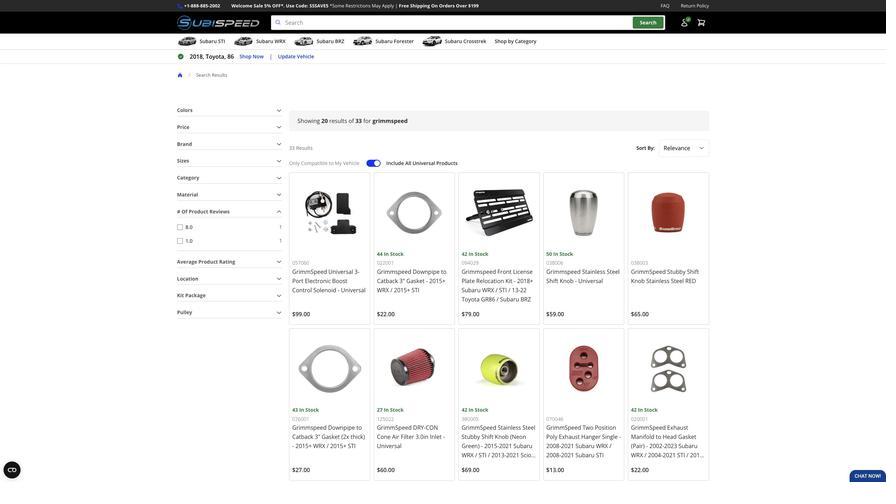 Task type: vqa. For each thing, say whether or not it's contained in the screenshot.


Task type: describe. For each thing, give the bounding box(es) containing it.
air
[[392, 434, 400, 442]]

gasket for wrx
[[322, 434, 340, 442]]

$60.00
[[377, 467, 395, 475]]

forester
[[394, 38, 414, 45]]

in for grimmspeed exhaust manifold to head gasket (pair) - 2002-2023 subaru wrx / 2004-2021 sti / 2013- 2020 brz
[[639, 407, 644, 414]]

showing
[[298, 117, 320, 125]]

1 for 1.0
[[279, 238, 282, 244]]

front
[[498, 268, 512, 276]]

subispeed logo image
[[177, 15, 260, 30]]

kit inside 42 in stock 094029 grimmspeed front license plate relocation kit - 2018+ subaru wrx / sti / 13-22 toyota gr86 / subaru brz
[[506, 278, 513, 285]]

42 for grimmspeed stainless steel stubby shift knob (neon green) - 2015-2021 subaru wrx / sti / 2013-2021 scion fr-s / subaru brz / toyota 86
[[462, 407, 468, 414]]

# of product reviews button
[[177, 207, 282, 218]]

search for search
[[641, 19, 657, 26]]

material
[[177, 192, 198, 198]]

2018, toyota, 86
[[190, 53, 234, 61]]

070046
[[547, 416, 564, 423]]

in for grimmspeed stainless steel stubby shift knob (neon green) - 2015-2021 subaru wrx / sti / 2013-2021 scion fr-s / subaru brz / toyota 86
[[469, 407, 474, 414]]

50 in stock 038006 grimmspeed stainless steel shift knob  - universal
[[547, 251, 620, 285]]

wrx inside 42 in stock 094029 grimmspeed front license plate relocation kit - 2018+ subaru wrx / sti / 13-22 toyota gr86 / subaru brz
[[483, 287, 495, 295]]

2002-
[[650, 443, 665, 451]]

2013- inside "42 in stock 380005 grimmspeed stainless steel stubby shift knob (neon green) - 2015-2021 subaru wrx / sti / 2013-2021 scion fr-s / subaru brz / toyota 86"
[[492, 452, 507, 460]]

in for grimmspeed front license plate relocation kit - 2018+ subaru wrx / sti / 13-22 toyota gr86 / subaru brz
[[469, 251, 474, 258]]

3" for wrx
[[315, 434, 321, 442]]

thick)
[[351, 434, 365, 442]]

over
[[456, 2, 467, 9]]

sizes
[[177, 158, 189, 164]]

package
[[185, 293, 206, 299]]

grimmspeed inside the 27 in stock 125022 grimmspeed dry-con cone air filter 3.0in inlet - universal
[[377, 425, 412, 432]]

a subaru crosstrek thumbnail image image
[[423, 36, 443, 47]]

0 vertical spatial 33
[[356, 117, 362, 125]]

subaru forester button
[[353, 35, 414, 49]]

solenoid
[[314, 287, 337, 295]]

2004-
[[649, 452, 663, 460]]

grimmspeed inside 057060 grimmspeed universal 3- port electronic boost control solenoid - universal
[[293, 268, 327, 276]]

076001
[[293, 416, 310, 423]]

single
[[603, 434, 618, 442]]

inlet
[[430, 434, 442, 442]]

two
[[583, 425, 594, 432]]

grimmspeed for grimmspeed downpipe to catback 3" gasket - 2015+ wrx / 2015+ sti
[[377, 268, 412, 276]]

compatible
[[301, 160, 328, 167]]

location
[[177, 276, 199, 282]]

brz inside dropdown button
[[335, 38, 345, 45]]

control
[[293, 287, 312, 295]]

a subaru brz thumbnail image image
[[294, 36, 314, 47]]

downpipe for (2x
[[328, 425, 355, 432]]

grimmspeed for grimmspeed downpipe to catback 3" gasket (2x thick) - 2015+ wrx / 2015+ sti
[[293, 425, 327, 432]]

include all universal products
[[387, 160, 458, 167]]

hanger
[[582, 434, 601, 442]]

$22.00 for grimmspeed exhaust manifold to head gasket (pair) - 2002-2023 subaru wrx / 2004-2021 sti / 2013- 2020 brz
[[632, 467, 649, 475]]

13-
[[512, 287, 521, 295]]

42 in stock 020001 grimmspeed exhaust manifold to head gasket (pair) - 2002-2023 subaru wrx / 2004-2021 sti / 2013- 2020 brz
[[632, 407, 705, 469]]

1.0 button
[[177, 238, 183, 244]]

038003 grimmspeed stubby shift knob stainless steel red
[[632, 260, 700, 285]]

shop for shop by category
[[495, 38, 507, 45]]

stainless for grimmspeed
[[583, 268, 606, 276]]

$59.00
[[547, 311, 565, 319]]

to inside 44 in stock 022001 grimmspeed downpipe to catback 3" gasket - 2015+ wrx / 2015+ sti
[[442, 268, 447, 276]]

toyota inside "42 in stock 380005 grimmspeed stainless steel stubby shift knob (neon green) - 2015-2021 subaru wrx / sti / 2013-2021 scion fr-s / subaru brz / toyota 86"
[[514, 461, 532, 469]]

subaru brz
[[317, 38, 345, 45]]

search for search results
[[196, 72, 211, 78]]

33 results
[[289, 145, 313, 152]]

888-
[[191, 2, 200, 9]]

to inside 42 in stock 020001 grimmspeed exhaust manifold to head gasket (pair) - 2002-2023 subaru wrx / 2004-2021 sti / 2013- 2020 brz
[[656, 434, 662, 442]]

code:
[[296, 2, 309, 9]]

022001
[[377, 260, 394, 267]]

downpipe for -
[[413, 268, 440, 276]]

grimmspeed inside "070046 grimmspeed two position poly exhaust hanger single  - 2008-2021 subaru wrx / 2008-2021 subaru sti"
[[547, 425, 582, 432]]

grimmspeed two position poly exhaust hanger single  - 2008-2021 subaru wrx / 2008-2021 subaru sti image
[[547, 332, 622, 407]]

44
[[377, 251, 383, 258]]

reviews
[[210, 208, 230, 215]]

shop now link
[[240, 53, 264, 61]]

boost
[[332, 278, 348, 285]]

#
[[177, 208, 180, 215]]

fr-
[[462, 461, 470, 469]]

/ inside "070046 grimmspeed two position poly exhaust hanger single  - 2008-2021 subaru wrx / 2008-2021 subaru sti"
[[610, 443, 612, 451]]

faq
[[661, 2, 670, 9]]

rating
[[219, 259, 235, 265]]

dry-
[[414, 425, 426, 432]]

1.0
[[186, 238, 193, 245]]

43 in stock 076001 grimmspeed downpipe to catback 3" gasket (2x thick) - 2015+ wrx / 2015+ sti
[[293, 407, 365, 451]]

sti inside "070046 grimmspeed two position poly exhaust hanger single  - 2008-2021 subaru wrx / 2008-2021 subaru sti"
[[597, 452, 604, 460]]

(2x
[[342, 434, 350, 442]]

sti inside dropdown button
[[218, 38, 225, 45]]

sizes button
[[177, 156, 282, 167]]

038006
[[547, 260, 564, 267]]

grimmspeed
[[373, 117, 408, 125]]

red
[[686, 278, 697, 285]]

manifold
[[632, 434, 655, 442]]

/ inside 44 in stock 022001 grimmspeed downpipe to catback 3" gasket - 2015+ wrx / 2015+ sti
[[391, 287, 393, 295]]

grimmspeed front license plate relocation kit - 2018+ subaru wrx / sti / 13-22 toyota gr86 / subaru brz image
[[462, 176, 537, 251]]

2023
[[665, 443, 678, 451]]

stainless for knob
[[647, 278, 670, 285]]

0 vertical spatial product
[[189, 208, 208, 215]]

1 for 8.0
[[279, 224, 282, 231]]

2015-
[[485, 443, 500, 451]]

restrictions
[[346, 2, 371, 9]]

kit package
[[177, 293, 206, 299]]

plate
[[462, 278, 475, 285]]

grimmspeed inside "42 in stock 380005 grimmspeed stainless steel stubby shift knob (neon green) - 2015-2021 subaru wrx / sti / 2013-2021 scion fr-s / subaru brz / toyota 86"
[[462, 425, 497, 432]]

0 vertical spatial 86
[[228, 53, 234, 61]]

50
[[547, 251, 553, 258]]

search results
[[196, 72, 227, 78]]

sti inside 42 in stock 094029 grimmspeed front license plate relocation kit - 2018+ subaru wrx / sti / 13-22 toyota gr86 / subaru brz
[[500, 287, 507, 295]]

stock for grimmspeed downpipe to catback 3" gasket (2x thick) - 2015+ wrx / 2015+ sti
[[306, 407, 319, 414]]

wrx inside "070046 grimmspeed two position poly exhaust hanger single  - 2008-2021 subaru wrx / 2008-2021 subaru sti"
[[597, 443, 609, 451]]

vehicle inside button
[[297, 53, 314, 60]]

a subaru forester thumbnail image image
[[353, 36, 373, 47]]

exhaust for gasket
[[668, 425, 689, 432]]

$79.00
[[462, 311, 480, 319]]

for
[[364, 117, 371, 125]]

grimmspeed for grimmspeed stainless steel shift knob  - universal
[[547, 268, 581, 276]]

grimmspeed dry-con cone air filter 3.0in inlet - universal image
[[377, 332, 452, 407]]

sti inside "42 in stock 380005 grimmspeed stainless steel stubby shift knob (neon green) - 2015-2021 subaru wrx / sti / 2013-2021 scion fr-s / subaru brz / toyota 86"
[[479, 452, 487, 460]]

s
[[470, 461, 473, 469]]

3-
[[355, 268, 360, 276]]

- inside the 27 in stock 125022 grimmspeed dry-con cone air filter 3.0in inlet - universal
[[444, 434, 445, 442]]

stock for grimmspeed stainless steel shift knob  - universal
[[560, 251, 574, 258]]

2020
[[632, 461, 645, 469]]

- inside 43 in stock 076001 grimmspeed downpipe to catback 3" gasket (2x thick) - 2015+ wrx / 2015+ sti
[[293, 443, 294, 451]]

+1-
[[184, 2, 191, 9]]

update vehicle
[[278, 53, 314, 60]]

catback for 2015+
[[293, 434, 314, 442]]

+1-888-885-2002
[[184, 2, 220, 9]]

brand
[[177, 141, 192, 148]]

gasket for 2015+
[[407, 278, 425, 285]]

020001
[[632, 416, 649, 423]]

category button
[[177, 173, 282, 184]]

material button
[[177, 190, 282, 201]]

filter
[[401, 434, 415, 442]]

+1-888-885-2002 link
[[184, 2, 220, 10]]

1 vertical spatial product
[[199, 259, 218, 265]]

sort by:
[[637, 145, 655, 152]]

welcome
[[232, 2, 253, 9]]

subaru forester
[[376, 38, 414, 45]]

1 vertical spatial vehicle
[[343, 160, 360, 167]]

stock for grimmspeed dry-con cone air filter 3.0in inlet - universal
[[390, 407, 404, 414]]

1 2008- from the top
[[547, 443, 562, 451]]



Task type: locate. For each thing, give the bounding box(es) containing it.
knob inside 038003 grimmspeed stubby shift knob stainless steel red
[[632, 278, 645, 285]]

| right the 'now'
[[270, 53, 273, 61]]

1 horizontal spatial shift
[[547, 278, 559, 285]]

1 horizontal spatial shop
[[495, 38, 507, 45]]

1 horizontal spatial results
[[296, 145, 313, 152]]

86 inside "42 in stock 380005 grimmspeed stainless steel stubby shift knob (neon green) - 2015-2021 subaru wrx / sti / 2013-2021 scion fr-s / subaru brz / toyota 86"
[[462, 471, 469, 478]]

in inside 44 in stock 022001 grimmspeed downpipe to catback 3" gasket - 2015+ wrx / 2015+ sti
[[384, 251, 389, 258]]

0 horizontal spatial gasket
[[322, 434, 340, 442]]

1 horizontal spatial 86
[[462, 471, 469, 478]]

- inside 44 in stock 022001 grimmspeed downpipe to catback 3" gasket - 2015+ wrx / 2015+ sti
[[426, 278, 428, 285]]

grimmspeed stainless steel stubby shift knob (neon green) - 2015-2021 subaru wrx / sti / 2013-2021 scion fr-s / subaru brz / toyota 86 image
[[462, 332, 537, 407]]

use
[[286, 2, 295, 9]]

in up 380005
[[469, 407, 474, 414]]

2 vertical spatial shift
[[482, 434, 494, 442]]

1 vertical spatial exhaust
[[559, 434, 580, 442]]

in inside 42 in stock 020001 grimmspeed exhaust manifold to head gasket (pair) - 2002-2023 subaru wrx / 2004-2021 sti / 2013- 2020 brz
[[639, 407, 644, 414]]

grimmspeed inside 50 in stock 038006 grimmspeed stainless steel shift knob  - universal
[[547, 268, 581, 276]]

average product rating button
[[177, 257, 282, 268]]

subaru sti button
[[177, 35, 225, 49]]

stock inside 50 in stock 038006 grimmspeed stainless steel shift knob  - universal
[[560, 251, 574, 258]]

0 vertical spatial stubby
[[668, 268, 686, 276]]

0 horizontal spatial toyota
[[462, 296, 480, 304]]

0 horizontal spatial stainless
[[498, 425, 522, 432]]

grimmspeed inside 43 in stock 076001 grimmspeed downpipe to catback 3" gasket (2x thick) - 2015+ wrx / 2015+ sti
[[293, 425, 327, 432]]

wrx inside dropdown button
[[275, 38, 286, 45]]

gr86
[[482, 296, 496, 304]]

0 vertical spatial vehicle
[[297, 53, 314, 60]]

1 vertical spatial shift
[[547, 278, 559, 285]]

free
[[399, 2, 409, 9]]

results
[[212, 72, 227, 78], [296, 145, 313, 152]]

catback down 076001
[[293, 434, 314, 442]]

0 vertical spatial |
[[396, 2, 398, 9]]

grimmspeed down '038006'
[[547, 268, 581, 276]]

- inside 42 in stock 094029 grimmspeed front license plate relocation kit - 2018+ subaru wrx / sti / 13-22 toyota gr86 / subaru brz
[[514, 278, 516, 285]]

grimmspeed downpipe to catback 3" gasket - 2015+ wrx / 2015+ sti image
[[377, 176, 452, 251]]

exhaust up head
[[668, 425, 689, 432]]

search inside search button
[[641, 19, 657, 26]]

in right 43
[[300, 407, 304, 414]]

1 horizontal spatial knob
[[560, 278, 574, 285]]

33 up only
[[289, 145, 295, 152]]

42 up 094029
[[462, 251, 468, 258]]

2008- down poly
[[547, 443, 562, 451]]

1 horizontal spatial vehicle
[[343, 160, 360, 167]]

knob
[[560, 278, 574, 285], [632, 278, 645, 285], [495, 434, 509, 442]]

catback
[[377, 278, 398, 285], [293, 434, 314, 442]]

8.0 button
[[177, 225, 183, 230]]

1 horizontal spatial catback
[[377, 278, 398, 285]]

42 inside 42 in stock 020001 grimmspeed exhaust manifold to head gasket (pair) - 2002-2023 subaru wrx / 2004-2021 sti / 2013- 2020 brz
[[632, 407, 637, 414]]

faq link
[[661, 2, 670, 10]]

stock inside 42 in stock 094029 grimmspeed front license plate relocation kit - 2018+ subaru wrx / sti / 13-22 toyota gr86 / subaru brz
[[475, 251, 489, 258]]

catback for /
[[377, 278, 398, 285]]

0 vertical spatial shift
[[688, 268, 700, 276]]

0 vertical spatial 1
[[279, 224, 282, 231]]

1 horizontal spatial steel
[[607, 268, 620, 276]]

pulley button
[[177, 308, 282, 319]]

3.0in
[[416, 434, 429, 442]]

stock up 380005
[[475, 407, 489, 414]]

wrx inside 44 in stock 022001 grimmspeed downpipe to catback 3" gasket - 2015+ wrx / 2015+ sti
[[377, 287, 389, 295]]

/ inside 43 in stock 076001 grimmspeed downpipe to catback 3" gasket (2x thick) - 2015+ wrx / 2015+ sti
[[327, 443, 329, 451]]

of right results
[[349, 117, 354, 125]]

3" for 2015+
[[400, 278, 405, 285]]

0 vertical spatial downpipe
[[413, 268, 440, 276]]

42 for grimmspeed front license plate relocation kit - 2018+ subaru wrx / sti / 13-22 toyota gr86 / subaru brz
[[462, 251, 468, 258]]

toyota inside 42 in stock 094029 grimmspeed front license plate relocation kit - 2018+ subaru wrx / sti / 13-22 toyota gr86 / subaru brz
[[462, 296, 480, 304]]

27
[[377, 407, 383, 414]]

a subaru wrx thumbnail image image
[[234, 36, 254, 47]]

downpipe
[[413, 268, 440, 276], [328, 425, 355, 432]]

knob inside 50 in stock 038006 grimmspeed stainless steel shift knob  - universal
[[560, 278, 574, 285]]

stock up 020001
[[645, 407, 658, 414]]

head
[[663, 434, 677, 442]]

kit
[[506, 278, 513, 285], [177, 293, 184, 299]]

Select... button
[[660, 140, 710, 157]]

sti inside 42 in stock 020001 grimmspeed exhaust manifold to head gasket (pair) - 2002-2023 subaru wrx / 2004-2021 sti / 2013- 2020 brz
[[678, 452, 686, 460]]

stubby inside "42 in stock 380005 grimmspeed stainless steel stubby shift knob (neon green) - 2015-2021 subaru wrx / sti / 2013-2021 scion fr-s / subaru brz / toyota 86"
[[462, 434, 480, 442]]

grimmspeed up air
[[377, 425, 412, 432]]

stock inside 44 in stock 022001 grimmspeed downpipe to catback 3" gasket - 2015+ wrx / 2015+ sti
[[390, 251, 404, 258]]

42 inside 42 in stock 094029 grimmspeed front license plate relocation kit - 2018+ subaru wrx / sti / 13-22 toyota gr86 / subaru brz
[[462, 251, 468, 258]]

0 vertical spatial catback
[[377, 278, 398, 285]]

0 vertical spatial 3"
[[400, 278, 405, 285]]

1 horizontal spatial toyota
[[514, 461, 532, 469]]

86
[[228, 53, 234, 61], [462, 471, 469, 478]]

category
[[516, 38, 537, 45]]

in right 50
[[554, 251, 559, 258]]

stock for grimmspeed front license plate relocation kit - 2018+ subaru wrx / sti / 13-22 toyota gr86 / subaru brz
[[475, 251, 489, 258]]

wrx inside 42 in stock 020001 grimmspeed exhaust manifold to head gasket (pair) - 2002-2023 subaru wrx / 2004-2021 sti / 2013- 2020 brz
[[632, 452, 644, 460]]

to
[[329, 160, 334, 167], [442, 268, 447, 276], [357, 425, 362, 432], [656, 434, 662, 442]]

1 vertical spatial |
[[270, 53, 273, 61]]

shift up red
[[688, 268, 700, 276]]

in right "27"
[[384, 407, 389, 414]]

- inside 42 in stock 020001 grimmspeed exhaust manifold to head gasket (pair) - 2002-2023 subaru wrx / 2004-2021 sti / 2013- 2020 brz
[[647, 443, 649, 451]]

1 horizontal spatial exhaust
[[668, 425, 689, 432]]

catback inside 43 in stock 076001 grimmspeed downpipe to catback 3" gasket (2x thick) - 2015+ wrx / 2015+ sti
[[293, 434, 314, 442]]

0 horizontal spatial vehicle
[[297, 53, 314, 60]]

1 vertical spatial 1
[[279, 238, 282, 244]]

grimmspeed down 076001
[[293, 425, 327, 432]]

5%
[[264, 2, 271, 9]]

42 for grimmspeed exhaust manifold to head gasket (pair) - 2002-2023 subaru wrx / 2004-2021 sti / 2013- 2020 brz
[[632, 407, 637, 414]]

kit inside dropdown button
[[177, 293, 184, 299]]

in inside 50 in stock 038006 grimmspeed stainless steel shift knob  - universal
[[554, 251, 559, 258]]

2015+
[[430, 278, 446, 285], [394, 287, 411, 295], [296, 443, 312, 451], [331, 443, 347, 451]]

1 vertical spatial $22.00
[[632, 467, 649, 475]]

2 horizontal spatial knob
[[632, 278, 645, 285]]

in inside "42 in stock 380005 grimmspeed stainless steel stubby shift knob (neon green) - 2015-2021 subaru wrx / sti / 2013-2021 scion fr-s / subaru brz / toyota 86"
[[469, 407, 474, 414]]

1 horizontal spatial downpipe
[[413, 268, 440, 276]]

pulley
[[177, 309, 192, 316]]

vehicle right my
[[343, 160, 360, 167]]

grimmspeed down 022001
[[377, 268, 412, 276]]

shop left the 'now'
[[240, 53, 252, 60]]

stubby inside 038003 grimmspeed stubby shift knob stainless steel red
[[668, 268, 686, 276]]

stainless for grimmspeed
[[498, 425, 522, 432]]

catback inside 44 in stock 022001 grimmspeed downpipe to catback 3" gasket - 2015+ wrx / 2015+ sti
[[377, 278, 398, 285]]

- inside "42 in stock 380005 grimmspeed stainless steel stubby shift knob (neon green) - 2015-2021 subaru wrx / sti / 2013-2021 scion fr-s / subaru brz / toyota 86"
[[482, 443, 483, 451]]

gasket
[[407, 278, 425, 285], [322, 434, 340, 442], [679, 434, 697, 442]]

0 horizontal spatial knob
[[495, 434, 509, 442]]

brz inside "42 in stock 380005 grimmspeed stainless steel stubby shift knob (neon green) - 2015-2021 subaru wrx / sti / 2013-2021 scion fr-s / subaru brz / toyota 86"
[[499, 461, 509, 469]]

27 in stock 125022 grimmspeed dry-con cone air filter 3.0in inlet - universal
[[377, 407, 445, 451]]

in right 44
[[384, 251, 389, 258]]

gasket inside 42 in stock 020001 grimmspeed exhaust manifold to head gasket (pair) - 2002-2023 subaru wrx / 2004-2021 sti / 2013- 2020 brz
[[679, 434, 697, 442]]

stock inside 42 in stock 020001 grimmspeed exhaust manifold to head gasket (pair) - 2002-2023 subaru wrx / 2004-2021 sti / 2013- 2020 brz
[[645, 407, 658, 414]]

shop left by
[[495, 38, 507, 45]]

off*.
[[272, 2, 285, 9]]

057060
[[293, 260, 310, 267]]

vehicle
[[297, 53, 314, 60], [343, 160, 360, 167]]

0 vertical spatial of
[[349, 117, 354, 125]]

knob up 2015-
[[495, 434, 509, 442]]

0 horizontal spatial stubby
[[462, 434, 480, 442]]

stubby up red
[[668, 268, 686, 276]]

grimmspeed up electronic
[[293, 268, 327, 276]]

license
[[514, 268, 533, 276]]

1 vertical spatial of
[[182, 208, 188, 215]]

in up 020001
[[639, 407, 644, 414]]

grimmspeed down the 038003
[[632, 268, 666, 276]]

0 vertical spatial $22.00
[[377, 311, 395, 319]]

scion
[[521, 452, 535, 460]]

universal inside the 27 in stock 125022 grimmspeed dry-con cone air filter 3.0in inlet - universal
[[377, 443, 402, 451]]

exhaust inside 42 in stock 020001 grimmspeed exhaust manifold to head gasket (pair) - 2002-2023 subaru wrx / 2004-2021 sti / 2013- 2020 brz
[[668, 425, 689, 432]]

0 horizontal spatial exhaust
[[559, 434, 580, 442]]

shift inside 50 in stock 038006 grimmspeed stainless steel shift knob  - universal
[[547, 278, 559, 285]]

2 horizontal spatial steel
[[672, 278, 685, 285]]

results
[[330, 117, 347, 125]]

category
[[177, 175, 199, 181]]

2 vertical spatial steel
[[523, 425, 536, 432]]

brz down 22
[[521, 296, 531, 304]]

42 in stock 094029 grimmspeed front license plate relocation kit - 2018+ subaru wrx / sti / 13-22 toyota gr86 / subaru brz
[[462, 251, 534, 304]]

$69.00
[[462, 467, 480, 475]]

grimmspeed down 094029
[[462, 268, 496, 276]]

094029
[[462, 260, 479, 267]]

$99.00
[[293, 311, 310, 319]]

2008- up $13.00
[[547, 452, 562, 460]]

2 1 from the top
[[279, 238, 282, 244]]

grimmspeed stubby shift knob stainless steel red image
[[632, 176, 707, 251]]

knob down the 038003
[[632, 278, 645, 285]]

86 down fr-
[[462, 471, 469, 478]]

shop inside dropdown button
[[495, 38, 507, 45]]

shop for shop now
[[240, 53, 252, 60]]

steel inside 50 in stock 038006 grimmspeed stainless steel shift knob  - universal
[[607, 268, 620, 276]]

stock up '038006'
[[560, 251, 574, 258]]

of right #
[[182, 208, 188, 215]]

stock up 022001
[[390, 251, 404, 258]]

1 2013- from the left
[[492, 452, 507, 460]]

2 horizontal spatial shift
[[688, 268, 700, 276]]

2 vertical spatial stainless
[[498, 425, 522, 432]]

0 vertical spatial 2008-
[[547, 443, 562, 451]]

toyota up $79.00
[[462, 296, 480, 304]]

grimmspeed stainless steel shift knob  - universal image
[[547, 176, 622, 251]]

0 horizontal spatial shop
[[240, 53, 252, 60]]

electronic
[[305, 278, 331, 285]]

0 vertical spatial shop
[[495, 38, 507, 45]]

grimmspeed inside 038003 grimmspeed stubby shift knob stainless steel red
[[632, 268, 666, 276]]

1 vertical spatial kit
[[177, 293, 184, 299]]

20
[[322, 117, 328, 125]]

070046 grimmspeed two position poly exhaust hanger single  - 2008-2021 subaru wrx / 2008-2021 subaru sti
[[547, 416, 622, 460]]

2021
[[500, 443, 513, 451], [562, 443, 575, 451], [507, 452, 520, 460], [562, 452, 575, 460], [663, 452, 676, 460]]

2002
[[210, 2, 220, 9]]

0 vertical spatial toyota
[[462, 296, 480, 304]]

knob inside "42 in stock 380005 grimmspeed stainless steel stubby shift knob (neon green) - 2015-2021 subaru wrx / sti / 2013-2021 scion fr-s / subaru brz / toyota 86"
[[495, 434, 509, 442]]

price
[[177, 124, 190, 131]]

downpipe inside 44 in stock 022001 grimmspeed downpipe to catback 3" gasket - 2015+ wrx / 2015+ sti
[[413, 268, 440, 276]]

results up compatible
[[296, 145, 313, 152]]

grimmspeed inside 42 in stock 094029 grimmspeed front license plate relocation kit - 2018+ subaru wrx / sti / 13-22 toyota gr86 / subaru brz
[[462, 268, 496, 276]]

0 vertical spatial results
[[212, 72, 227, 78]]

stock inside "42 in stock 380005 grimmspeed stainless steel stubby shift knob (neon green) - 2015-2021 subaru wrx / sti / 2013-2021 scion fr-s / subaru brz / toyota 86"
[[475, 407, 489, 414]]

1 vertical spatial 33
[[289, 145, 295, 152]]

stainless inside 038003 grimmspeed stubby shift knob stainless steel red
[[647, 278, 670, 285]]

to inside 43 in stock 076001 grimmspeed downpipe to catback 3" gasket (2x thick) - 2015+ wrx / 2015+ sti
[[357, 425, 362, 432]]

1 vertical spatial 2008-
[[547, 452, 562, 460]]

0 horizontal spatial |
[[270, 53, 273, 61]]

button image
[[681, 18, 689, 27]]

0 vertical spatial search
[[641, 19, 657, 26]]

select... image
[[699, 146, 705, 151]]

stainless
[[583, 268, 606, 276], [647, 278, 670, 285], [498, 425, 522, 432]]

0 horizontal spatial steel
[[523, 425, 536, 432]]

1 horizontal spatial kit
[[506, 278, 513, 285]]

grimmspeed inside 44 in stock 022001 grimmspeed downpipe to catback 3" gasket - 2015+ wrx / 2015+ sti
[[377, 268, 412, 276]]

gasket for subaru
[[679, 434, 697, 442]]

stock for grimmspeed stainless steel stubby shift knob (neon green) - 2015-2021 subaru wrx / sti / 2013-2021 scion fr-s / subaru brz / toyota 86
[[475, 407, 489, 414]]

2 horizontal spatial gasket
[[679, 434, 697, 442]]

1 horizontal spatial search
[[641, 19, 657, 26]]

0 horizontal spatial 3"
[[315, 434, 321, 442]]

price button
[[177, 122, 282, 133]]

43
[[293, 407, 298, 414]]

42 up 020001
[[632, 407, 637, 414]]

results for 33 results
[[296, 145, 313, 152]]

stainless inside 50 in stock 038006 grimmspeed stainless steel shift knob  - universal
[[583, 268, 606, 276]]

0 horizontal spatial 33
[[289, 145, 295, 152]]

shift down '038006'
[[547, 278, 559, 285]]

steel for grimmspeed stubby shift knob stainless steel red
[[672, 278, 685, 285]]

shop by category
[[495, 38, 537, 45]]

1 vertical spatial stubby
[[462, 434, 480, 442]]

apply
[[382, 2, 394, 9]]

0 vertical spatial exhaust
[[668, 425, 689, 432]]

stubby
[[668, 268, 686, 276], [462, 434, 480, 442]]

stubby up "green)"
[[462, 434, 480, 442]]

location button
[[177, 274, 282, 285]]

0 horizontal spatial $22.00
[[377, 311, 395, 319]]

1 vertical spatial shop
[[240, 53, 252, 60]]

steel inside 038003 grimmspeed stubby shift knob stainless steel red
[[672, 278, 685, 285]]

1 vertical spatial steel
[[672, 278, 685, 285]]

1 vertical spatial toyota
[[514, 461, 532, 469]]

grimmspeed inside 42 in stock 020001 grimmspeed exhaust manifold to head gasket (pair) - 2002-2023 subaru wrx / 2004-2021 sti / 2013- 2020 brz
[[632, 425, 666, 432]]

kit left package
[[177, 293, 184, 299]]

1 horizontal spatial of
[[349, 117, 354, 125]]

vehicle down a subaru brz thumbnail image
[[297, 53, 314, 60]]

22
[[521, 287, 527, 295]]

shift inside "42 in stock 380005 grimmspeed stainless steel stubby shift knob (neon green) - 2015-2021 subaru wrx / sti / 2013-2021 scion fr-s / subaru brz / toyota 86"
[[482, 434, 494, 442]]

sti inside 44 in stock 022001 grimmspeed downpipe to catback 3" gasket - 2015+ wrx / 2015+ sti
[[412, 287, 420, 295]]

shift up 2015-
[[482, 434, 494, 442]]

- inside 057060 grimmspeed universal 3- port electronic boost control solenoid - universal
[[338, 287, 340, 295]]

toyota down scion
[[514, 461, 532, 469]]

grimmspeed down 070046
[[547, 425, 582, 432]]

0 vertical spatial stainless
[[583, 268, 606, 276]]

wrx
[[275, 38, 286, 45], [377, 287, 389, 295], [483, 287, 495, 295], [314, 443, 326, 451], [597, 443, 609, 451], [462, 452, 474, 460], [632, 452, 644, 460]]

1 vertical spatial results
[[296, 145, 313, 152]]

of inside dropdown button
[[182, 208, 188, 215]]

product up 8.0
[[189, 208, 208, 215]]

grimmspeed exhaust manifold to head gasket (pair) - 2002-2023 subaru wrx / 2004-2021 sti / 2013-2020 brz image
[[632, 332, 707, 407]]

0 horizontal spatial shift
[[482, 434, 494, 442]]

3" inside 43 in stock 076001 grimmspeed downpipe to catback 3" gasket (2x thick) - 2015+ wrx / 2015+ sti
[[315, 434, 321, 442]]

1 vertical spatial 3"
[[315, 434, 321, 442]]

0 horizontal spatial kit
[[177, 293, 184, 299]]

in up 094029
[[469, 251, 474, 258]]

poly
[[547, 434, 558, 442]]

grimmspeed downpipe to catback 3" gasket (2x thick) - 2015+ wrx / 2015+ sti image
[[293, 332, 367, 407]]

1 vertical spatial catback
[[293, 434, 314, 442]]

# of product reviews
[[177, 208, 230, 215]]

1 horizontal spatial stubby
[[668, 268, 686, 276]]

3" inside 44 in stock 022001 grimmspeed downpipe to catback 3" gasket - 2015+ wrx / 2015+ sti
[[400, 278, 405, 285]]

stock up 094029
[[475, 251, 489, 258]]

0 horizontal spatial results
[[212, 72, 227, 78]]

shipping
[[411, 2, 430, 9]]

welcome sale 5% off*. use code: sssave5
[[232, 2, 329, 9]]

0 vertical spatial kit
[[506, 278, 513, 285]]

brz inside 42 in stock 020001 grimmspeed exhaust manifold to head gasket (pair) - 2002-2023 subaru wrx / 2004-2021 sti / 2013- 2020 brz
[[646, 461, 656, 469]]

33 left "for"
[[356, 117, 362, 125]]

2013- inside 42 in stock 020001 grimmspeed exhaust manifold to head gasket (pair) - 2002-2023 subaru wrx / 2004-2021 sti / 2013- 2020 brz
[[691, 452, 705, 460]]

steel for grimmspeed stainless steel stubby shift knob (neon green) - 2015-2021 subaru wrx / sti / 2013-2021 scion fr-s / subaru brz / toyota 86
[[523, 425, 536, 432]]

wrx inside 43 in stock 076001 grimmspeed downpipe to catback 3" gasket (2x thick) - 2015+ wrx / 2015+ sti
[[314, 443, 326, 451]]

1 horizontal spatial gasket
[[407, 278, 425, 285]]

return policy
[[682, 2, 710, 9]]

- inside 50 in stock 038006 grimmspeed stainless steel shift knob  - universal
[[576, 278, 577, 285]]

wrx inside "42 in stock 380005 grimmspeed stainless steel stubby shift knob (neon green) - 2015-2021 subaru wrx / sti / 2013-2021 scion fr-s / subaru brz / toyota 86"
[[462, 452, 474, 460]]

steel inside "42 in stock 380005 grimmspeed stainless steel stubby shift knob (neon green) - 2015-2021 subaru wrx / sti / 2013-2021 scion fr-s / subaru brz / toyota 86"
[[523, 425, 536, 432]]

sssave5
[[310, 2, 329, 9]]

stainless inside "42 in stock 380005 grimmspeed stainless steel stubby shift knob (neon green) - 2015-2021 subaru wrx / sti / 2013-2021 scion fr-s / subaru brz / toyota 86"
[[498, 425, 522, 432]]

open widget image
[[4, 462, 21, 479]]

1 1 from the top
[[279, 224, 282, 231]]

0 horizontal spatial of
[[182, 208, 188, 215]]

2 2008- from the top
[[547, 452, 562, 460]]

kit down front
[[506, 278, 513, 285]]

stock up "125022" at the bottom of page
[[390, 407, 404, 414]]

stock inside 43 in stock 076001 grimmspeed downpipe to catback 3" gasket (2x thick) - 2015+ wrx / 2015+ sti
[[306, 407, 319, 414]]

brz down 2004-
[[646, 461, 656, 469]]

exhaust right poly
[[559, 434, 580, 442]]

grimmspeed universal 3-port electronic boost control solenoid - universal image
[[293, 176, 367, 251]]

2 2013- from the left
[[691, 452, 705, 460]]

in for grimmspeed stainless steel shift knob  - universal
[[554, 251, 559, 258]]

product left rating
[[199, 259, 218, 265]]

1 vertical spatial 86
[[462, 471, 469, 478]]

stock for grimmspeed exhaust manifold to head gasket (pair) - 2002-2023 subaru wrx / 2004-2021 sti / 2013- 2020 brz
[[645, 407, 658, 414]]

in for grimmspeed downpipe to catback 3" gasket - 2015+ wrx / 2015+ sti
[[384, 251, 389, 258]]

in for grimmspeed downpipe to catback 3" gasket (2x thick) - 2015+ wrx / 2015+ sti
[[300, 407, 304, 414]]

(neon
[[511, 434, 527, 442]]

a subaru sti thumbnail image image
[[177, 36, 197, 47]]

1 horizontal spatial stainless
[[583, 268, 606, 276]]

1 vertical spatial downpipe
[[328, 425, 355, 432]]

universal inside 50 in stock 038006 grimmspeed stainless steel shift knob  - universal
[[579, 278, 604, 285]]

search results link
[[196, 72, 233, 78]]

brand button
[[177, 139, 282, 150]]

42 up 380005
[[462, 407, 468, 414]]

1 horizontal spatial |
[[396, 2, 398, 9]]

2018,
[[190, 53, 204, 61]]

057060 grimmspeed universal 3- port electronic boost control solenoid - universal
[[293, 260, 366, 295]]

0 horizontal spatial downpipe
[[328, 425, 355, 432]]

by:
[[648, 145, 655, 152]]

toyota
[[462, 296, 480, 304], [514, 461, 532, 469]]

results down toyota,
[[212, 72, 227, 78]]

in inside the 27 in stock 125022 grimmspeed dry-con cone air filter 3.0in inlet - universal
[[384, 407, 389, 414]]

exhaust for 2008-
[[559, 434, 580, 442]]

stock inside the 27 in stock 125022 grimmspeed dry-con cone air filter 3.0in inlet - universal
[[390, 407, 404, 414]]

1 horizontal spatial 33
[[356, 117, 362, 125]]

knob down '038006'
[[560, 278, 574, 285]]

average
[[177, 259, 197, 265]]

search button
[[633, 17, 664, 29]]

8.0
[[186, 224, 193, 231]]

0 horizontal spatial search
[[196, 72, 211, 78]]

in for grimmspeed dry-con cone air filter 3.0in inlet - universal
[[384, 407, 389, 414]]

$65.00
[[632, 311, 649, 319]]

$22.00 for grimmspeed downpipe to catback 3" gasket - 2015+ wrx / 2015+ sti
[[377, 311, 395, 319]]

grimmspeed for grimmspeed front license plate relocation kit - 2018+ subaru wrx / sti / 13-22 toyota gr86 / subaru brz
[[462, 268, 496, 276]]

return
[[682, 2, 696, 9]]

shift inside 038003 grimmspeed stubby shift knob stainless steel red
[[688, 268, 700, 276]]

gasket inside 43 in stock 076001 grimmspeed downpipe to catback 3" gasket (2x thick) - 2015+ wrx / 2015+ sti
[[322, 434, 340, 442]]

in inside 43 in stock 076001 grimmspeed downpipe to catback 3" gasket (2x thick) - 2015+ wrx / 2015+ sti
[[300, 407, 304, 414]]

kit package button
[[177, 291, 282, 302]]

downpipe inside 43 in stock 076001 grimmspeed downpipe to catback 3" gasket (2x thick) - 2015+ wrx / 2015+ sti
[[328, 425, 355, 432]]

only compatible to my vehicle
[[289, 160, 360, 167]]

| left the free
[[396, 2, 398, 9]]

2 horizontal spatial stainless
[[647, 278, 670, 285]]

0 horizontal spatial catback
[[293, 434, 314, 442]]

my
[[335, 160, 342, 167]]

0 horizontal spatial 86
[[228, 53, 234, 61]]

gasket inside 44 in stock 022001 grimmspeed downpipe to catback 3" gasket - 2015+ wrx / 2015+ sti
[[407, 278, 425, 285]]

stock for grimmspeed downpipe to catback 3" gasket - 2015+ wrx / 2015+ sti
[[390, 251, 404, 258]]

1 vertical spatial search
[[196, 72, 211, 78]]

sti inside 43 in stock 076001 grimmspeed downpipe to catback 3" gasket (2x thick) - 2015+ wrx / 2015+ sti
[[348, 443, 356, 451]]

catback down 022001
[[377, 278, 398, 285]]

home image
[[177, 72, 183, 78]]

brz down 2015-
[[499, 461, 509, 469]]

$27.00
[[293, 467, 310, 475]]

- inside "070046 grimmspeed two position poly exhaust hanger single  - 2008-2021 subaru wrx / 2008-2021 subaru sti"
[[620, 434, 622, 442]]

brz inside 42 in stock 094029 grimmspeed front license plate relocation kit - 2018+ subaru wrx / sti / 13-22 toyota gr86 / subaru brz
[[521, 296, 531, 304]]

now
[[253, 53, 264, 60]]

885-
[[200, 2, 210, 9]]

0 horizontal spatial 2013-
[[492, 452, 507, 460]]

search input field
[[271, 15, 666, 30]]

sti
[[218, 38, 225, 45], [412, 287, 420, 295], [500, 287, 507, 295], [348, 443, 356, 451], [479, 452, 487, 460], [597, 452, 604, 460], [678, 452, 686, 460]]

1 vertical spatial stainless
[[647, 278, 670, 285]]

grimmspeed down 380005
[[462, 425, 497, 432]]

results for search results
[[212, 72, 227, 78]]

in inside 42 in stock 094029 grimmspeed front license plate relocation kit - 2018+ subaru wrx / sti / 13-22 toyota gr86 / subaru brz
[[469, 251, 474, 258]]

42
[[462, 251, 468, 258], [462, 407, 468, 414], [632, 407, 637, 414]]

exhaust inside "070046 grimmspeed two position poly exhaust hanger single  - 2008-2021 subaru wrx / 2008-2021 subaru sti"
[[559, 434, 580, 442]]

2021 inside 42 in stock 020001 grimmspeed exhaust manifold to head gasket (pair) - 2002-2023 subaru wrx / 2004-2021 sti / 2013- 2020 brz
[[663, 452, 676, 460]]

steel for grimmspeed stainless steel shift knob  - universal
[[607, 268, 620, 276]]

stock up 076001
[[306, 407, 319, 414]]

0 vertical spatial steel
[[607, 268, 620, 276]]

86 right toyota,
[[228, 53, 234, 61]]

1 horizontal spatial $22.00
[[632, 467, 649, 475]]

grimmspeed up manifold at the right bottom of the page
[[632, 425, 666, 432]]

1 horizontal spatial 2013-
[[691, 452, 705, 460]]

brz left a subaru forester thumbnail image
[[335, 38, 345, 45]]

1 horizontal spatial 3"
[[400, 278, 405, 285]]

subaru inside 42 in stock 020001 grimmspeed exhaust manifold to head gasket (pair) - 2002-2023 subaru wrx / 2004-2021 sti / 2013- 2020 brz
[[679, 443, 698, 451]]

42 inside "42 in stock 380005 grimmspeed stainless steel stubby shift knob (neon green) - 2015-2021 subaru wrx / sti / 2013-2021 scion fr-s / subaru brz / toyota 86"
[[462, 407, 468, 414]]



